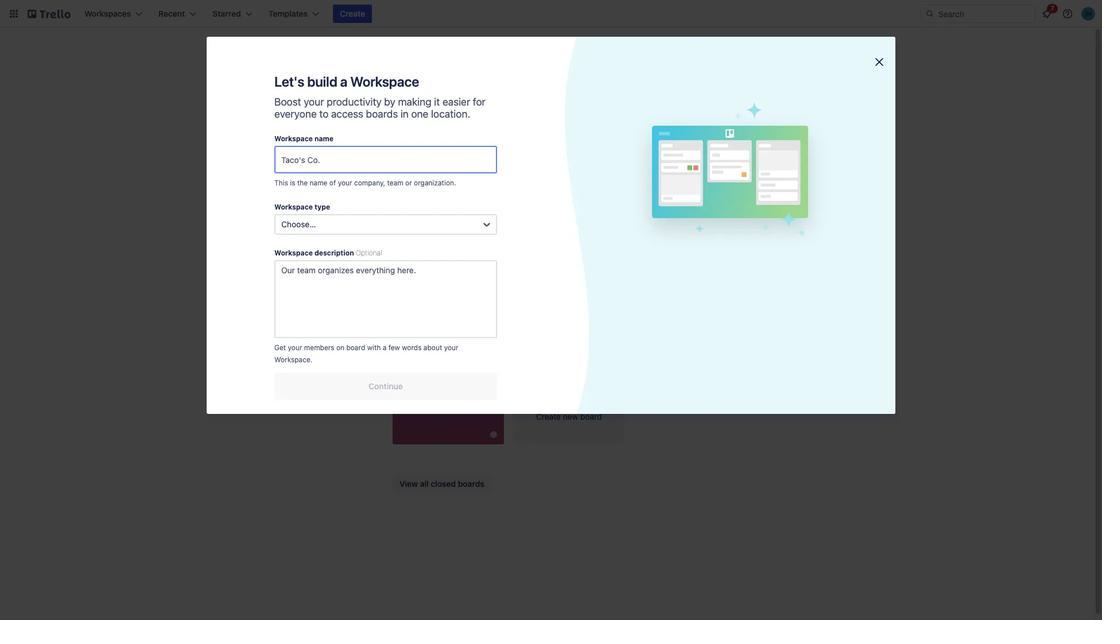 Task type: vqa. For each thing, say whether or not it's contained in the screenshot.
Try Trello Premium Get unlimited boards, all the views, unlimited automation, and more.
yes



Task type: locate. For each thing, give the bounding box(es) containing it.
name
[[315, 134, 334, 143], [310, 179, 328, 187]]

j
[[399, 362, 405, 376]]

board right "on"
[[347, 343, 365, 352]]

board
[[347, 343, 365, 352], [581, 412, 602, 422]]

or right team
[[405, 179, 412, 187]]

template remote team hub
[[760, 122, 841, 145]]

workspaces
[[234, 132, 276, 140]]

0 horizontal spatial jeremy
[[250, 150, 278, 160]]

0 horizontal spatial jeremy miller's workspace
[[250, 150, 351, 160]]

1 vertical spatial workspace
[[486, 364, 535, 374]]

all right view
[[420, 479, 429, 488]]

miller's down workspace name
[[280, 150, 308, 160]]

0 horizontal spatial boards
[[269, 172, 295, 182]]

trello right try
[[251, 280, 272, 290]]

1 project from the left
[[397, 135, 429, 145]]

of
[[330, 179, 336, 187]]

management
[[431, 135, 490, 145]]

workspace for workspace description optional
[[274, 249, 313, 257]]

get inside get your members on board with a few words about your workspace.
[[274, 343, 286, 352]]

all up the automation,
[[318, 295, 327, 305]]

create for create
[[340, 9, 365, 18]]

a
[[340, 74, 348, 90], [472, 85, 477, 95], [383, 343, 387, 352]]

1 vertical spatial jeremy
[[416, 364, 449, 374]]

get right the free
[[274, 343, 286, 352]]

1 horizontal spatial all
[[420, 479, 429, 488]]

view all closed boards
[[400, 479, 485, 488]]

full
[[436, 180, 448, 190]]

template up remote in the right of the page
[[763, 122, 792, 130]]

0 vertical spatial board
[[347, 343, 365, 352]]

name down to
[[315, 134, 334, 143]]

jeremy miller's workspace
[[250, 150, 351, 160], [416, 364, 535, 374]]

the up the automation,
[[329, 295, 341, 305]]

jeremy
[[250, 150, 278, 160], [416, 364, 449, 374]]

1 vertical spatial boards
[[458, 479, 485, 488]]

0 vertical spatial miller's
[[280, 150, 308, 160]]

0 vertical spatial create
[[340, 9, 365, 18]]

unlimited
[[252, 295, 286, 305], [262, 307, 296, 316]]

0 vertical spatial or
[[613, 85, 621, 95]]

workspaces
[[421, 337, 485, 347]]

1 horizontal spatial project
[[672, 135, 704, 145]]

your inside 'boost your productivity by making it easier for everyone to access boards in one location.'
[[304, 96, 324, 108]]

imagination
[[433, 395, 486, 405]]

project inside the "template simple project board"
[[672, 135, 704, 145]]

optional
[[356, 249, 382, 257]]

boards up new
[[578, 364, 605, 374]]

a left few
[[383, 343, 387, 352]]

boards link up new
[[560, 360, 612, 378]]

boards inside button
[[458, 479, 485, 488]]

it
[[434, 96, 440, 108]]

your up workspace. on the bottom of page
[[288, 343, 302, 352]]

a right build
[[340, 74, 348, 90]]

0 horizontal spatial template
[[554, 135, 595, 145]]

0 vertical spatial get
[[393, 85, 406, 95]]

1 horizontal spatial create
[[536, 412, 561, 422]]

0 horizontal spatial project
[[397, 135, 429, 145]]

all
[[318, 295, 327, 305], [420, 479, 429, 488]]

workspace up choose…
[[274, 203, 313, 211]]

template
[[642, 122, 671, 130], [763, 122, 792, 130], [554, 135, 595, 145]]

0 vertical spatial jeremy miller's workspace
[[250, 150, 351, 160]]

1 vertical spatial with
[[367, 343, 381, 352]]

try
[[237, 280, 249, 290]]

workspace.
[[274, 355, 313, 364]]

Workspace name text field
[[274, 146, 497, 173]]

jeremy miller's workspace link
[[227, 145, 374, 166]]

location.
[[431, 108, 470, 120]]

0 vertical spatial with
[[455, 85, 470, 95]]

boards link
[[227, 168, 374, 187], [560, 360, 612, 378]]

0 horizontal spatial boards link
[[227, 168, 374, 187]]

create
[[340, 9, 365, 18], [536, 412, 561, 422]]

kanban template link
[[514, 115, 625, 170]]

1 vertical spatial miller's
[[451, 364, 484, 374]]

2 project from the left
[[672, 135, 704, 145]]

free
[[257, 339, 272, 349]]

1 vertical spatial get
[[237, 295, 250, 305]]

0 vertical spatial workspace
[[310, 150, 351, 160]]

template right "full"
[[450, 180, 482, 190]]

type
[[315, 203, 330, 211]]

boards up highlights
[[269, 172, 295, 182]]

project left board
[[672, 135, 704, 145]]

jeremy miller (jeremymiller198) image
[[1082, 7, 1096, 21]]

1 vertical spatial jeremy miller's workspace
[[416, 364, 535, 374]]

0 horizontal spatial create
[[340, 9, 365, 18]]

1 vertical spatial all
[[420, 479, 429, 488]]

0 horizontal spatial a
[[340, 74, 348, 90]]

a inside get your members on board with a few words about your workspace.
[[383, 343, 387, 352]]

0 vertical spatial boards link
[[227, 168, 374, 187]]

name left the of on the left
[[310, 179, 328, 187]]

1 horizontal spatial template
[[642, 122, 671, 130]]

is
[[290, 179, 295, 187]]

your
[[304, 96, 324, 108], [338, 179, 352, 187], [288, 343, 302, 352], [444, 343, 459, 352]]

1 horizontal spatial boards
[[458, 479, 485, 488]]

a up for
[[472, 85, 477, 95]]

project management
[[397, 135, 490, 145]]

create for create new board
[[536, 412, 561, 422]]

viewed
[[457, 220, 488, 230]]

1 vertical spatial or
[[405, 179, 412, 187]]

jeremy down workspaces
[[250, 150, 278, 160]]

gallery
[[485, 180, 509, 190]]

get
[[393, 85, 406, 95], [237, 295, 250, 305], [274, 343, 286, 352]]

miller's down workspaces in the left of the page
[[451, 364, 484, 374]]

1 horizontal spatial board
[[581, 412, 602, 422]]

start
[[237, 339, 255, 349]]

get up by
[[393, 85, 406, 95]]

0 horizontal spatial with
[[367, 343, 381, 352]]

workspace down members
[[274, 249, 313, 257]]

create inside button
[[340, 9, 365, 18]]

2 horizontal spatial get
[[393, 85, 406, 95]]

create a workspace image
[[356, 129, 370, 143]]

1 horizontal spatial boards
[[578, 364, 605, 374]]

project
[[397, 135, 429, 145], [672, 135, 704, 145]]

workspace up jeremy miller's workspace link at top left
[[274, 134, 313, 143]]

your right the of on the left
[[338, 179, 352, 187]]

1 horizontal spatial get
[[274, 343, 286, 352]]

1 vertical spatial boards link
[[560, 360, 612, 378]]

0 horizontal spatial boards
[[366, 108, 398, 120]]

your right about
[[444, 343, 459, 352]]

1 vertical spatial create
[[536, 412, 561, 422]]

with
[[455, 85, 470, 95], [367, 343, 381, 352]]

template up simple
[[642, 122, 671, 130]]

project down one
[[397, 135, 429, 145]]

0 horizontal spatial board
[[347, 343, 365, 352]]

0 vertical spatial trello
[[547, 85, 568, 95]]

template inside the "template simple project board"
[[642, 122, 671, 130]]

1 horizontal spatial a
[[383, 343, 387, 352]]

boards left 'in'
[[366, 108, 398, 120]]

unlimited down boards,
[[262, 307, 296, 316]]

your down build
[[304, 96, 324, 108]]

0 horizontal spatial all
[[318, 295, 327, 305]]

beyond imagination
[[397, 395, 486, 405]]

workspace for workspace type
[[274, 203, 313, 211]]

kanban template
[[518, 135, 595, 145]]

1 horizontal spatial jeremy
[[416, 364, 449, 374]]

board right new
[[581, 412, 602, 422]]

2 horizontal spatial template
[[763, 122, 792, 130]]

unlimited up 'views,'
[[252, 295, 286, 305]]

1 horizontal spatial miller's
[[451, 364, 484, 374]]

template for remote
[[763, 122, 792, 130]]

one
[[411, 108, 429, 120]]

0 vertical spatial all
[[318, 295, 327, 305]]

browse the full template gallery
[[393, 180, 509, 190]]

in
[[401, 108, 409, 120]]

with left few
[[367, 343, 381, 352]]

trello inside try trello premium get unlimited boards, all the views, unlimited automation, and more.
[[251, 280, 272, 290]]

and
[[344, 307, 358, 316]]

workspace name
[[274, 134, 334, 143]]

template
[[479, 85, 512, 95], [450, 180, 482, 190]]

jeremy miller's workspace down workspace name
[[250, 150, 351, 160]]

the inside try trello premium get unlimited boards, all the views, unlimited automation, and more.
[[329, 295, 341, 305]]

the
[[533, 85, 545, 95], [297, 179, 308, 187], [422, 180, 434, 190], [329, 295, 341, 305]]

start free trial
[[237, 339, 288, 349]]

community
[[570, 85, 611, 95]]

all inside try trello premium get unlimited boards, all the views, unlimited automation, and more.
[[318, 295, 327, 305]]

template up for
[[479, 85, 512, 95]]

0 vertical spatial template
[[479, 85, 512, 95]]

trello
[[547, 85, 568, 95], [251, 280, 272, 290]]

or
[[613, 85, 621, 95], [405, 179, 412, 187]]

0 horizontal spatial trello
[[251, 280, 272, 290]]

boards right closed
[[458, 479, 485, 488]]

trial
[[274, 339, 288, 349]]

get up 'views,'
[[237, 295, 250, 305]]

1 vertical spatial template
[[450, 180, 482, 190]]

create new board
[[536, 412, 602, 422]]

template inside template remote team hub
[[763, 122, 792, 130]]

boost
[[274, 96, 301, 108]]

jeremy miller's workspace up imagination
[[416, 364, 535, 374]]

template right the kanban
[[554, 135, 595, 145]]

beyond
[[397, 395, 431, 405]]

or right community
[[613, 85, 621, 95]]

settings link
[[227, 251, 374, 269]]

get your members on board with a few words about your workspace.
[[274, 343, 459, 364]]

everyone
[[274, 108, 317, 120]]

access
[[331, 108, 364, 120]]

0 vertical spatial boards
[[366, 108, 398, 120]]

with up easier
[[455, 85, 470, 95]]

1 vertical spatial trello
[[251, 280, 272, 290]]

premium
[[275, 280, 309, 290]]

2 vertical spatial get
[[274, 343, 286, 352]]

templates
[[250, 79, 290, 88]]

easier
[[443, 96, 470, 108]]

project management link
[[393, 115, 504, 170]]

making
[[398, 96, 432, 108]]

workspace
[[310, 150, 351, 160], [486, 364, 535, 374]]

jeremy down about
[[416, 364, 449, 374]]

trello left community
[[547, 85, 568, 95]]

1 vertical spatial name
[[310, 179, 328, 187]]

boards link up highlights link
[[227, 168, 374, 187]]

primary element
[[0, 0, 1103, 28]]

0 horizontal spatial get
[[237, 295, 250, 305]]



Task type: describe. For each thing, give the bounding box(es) containing it.
team
[[387, 179, 404, 187]]

remote
[[760, 135, 794, 145]]

this
[[274, 179, 288, 187]]

with inside get your members on board with a few words about your workspace.
[[367, 343, 381, 352]]

closed
[[431, 479, 456, 488]]

recently
[[416, 220, 455, 230]]

settings
[[269, 255, 299, 265]]

words
[[402, 343, 422, 352]]

0 vertical spatial boards
[[269, 172, 295, 182]]

views,
[[237, 307, 260, 316]]

recently viewed
[[416, 220, 488, 230]]

workspace for workspace name
[[274, 134, 313, 143]]

add image
[[356, 233, 370, 246]]

continue button
[[274, 373, 497, 400]]

open information menu image
[[1062, 8, 1074, 20]]

7 notifications image
[[1041, 7, 1054, 21]]

0 horizontal spatial or
[[405, 179, 412, 187]]

organization.
[[414, 179, 456, 187]]

start free trial button
[[237, 338, 288, 350]]

let's build a workspace
[[274, 74, 419, 90]]

1 vertical spatial board
[[581, 412, 602, 422]]

search image
[[926, 9, 935, 18]]

your
[[393, 337, 419, 347]]

description
[[315, 249, 354, 257]]

template for simple
[[642, 122, 671, 130]]

faster
[[431, 85, 453, 95]]

jeremy miller's workspace inside jeremy miller's workspace link
[[250, 150, 351, 160]]

about
[[424, 343, 442, 352]]

workspace up by
[[350, 74, 419, 90]]

hub
[[822, 135, 841, 145]]

workspace description optional
[[274, 249, 382, 257]]

to
[[319, 108, 329, 120]]

2 horizontal spatial a
[[472, 85, 477, 95]]

browse
[[393, 180, 420, 190]]

members
[[269, 234, 303, 244]]

1 horizontal spatial trello
[[547, 85, 568, 95]]

the right the is
[[297, 179, 308, 187]]

1 horizontal spatial with
[[455, 85, 470, 95]]

1 horizontal spatial workspace
[[486, 364, 535, 374]]

going
[[408, 85, 429, 95]]

0 vertical spatial jeremy
[[250, 150, 278, 160]]

build
[[307, 74, 337, 90]]

view
[[400, 479, 418, 488]]

get for get going faster with a template from the trello community or
[[393, 85, 406, 95]]

the right from
[[533, 85, 545, 95]]

more.
[[237, 318, 258, 328]]

project inside project management link
[[397, 135, 429, 145]]

choose…
[[281, 219, 316, 229]]

all inside button
[[420, 479, 429, 488]]

the left "full"
[[422, 180, 434, 190]]

1 horizontal spatial jeremy miller's workspace
[[416, 364, 535, 374]]

create button
[[333, 5, 372, 23]]

company,
[[354, 179, 385, 187]]

Search field
[[935, 5, 1035, 22]]

views link
[[227, 210, 374, 228]]

board inside get your members on board with a few words about your workspace.
[[347, 343, 365, 352]]

home link
[[227, 96, 374, 117]]

boards,
[[288, 295, 316, 305]]

template simple project board
[[639, 122, 732, 145]]

beyond imagination link
[[393, 389, 504, 444]]

simple
[[639, 135, 670, 145]]

1 vertical spatial unlimited
[[262, 307, 296, 316]]

0 vertical spatial name
[[315, 134, 334, 143]]

new
[[563, 412, 578, 422]]

1 vertical spatial boards
[[578, 364, 605, 374]]

continue
[[369, 381, 403, 391]]

on
[[336, 343, 345, 352]]

get for get your members on board with a few words about your workspace.
[[274, 343, 286, 352]]

by
[[384, 96, 396, 108]]

1 horizontal spatial or
[[613, 85, 621, 95]]

board
[[706, 135, 732, 145]]

0 horizontal spatial miller's
[[280, 150, 308, 160]]

templates link
[[227, 74, 374, 94]]

browse the full template gallery link
[[393, 180, 509, 190]]

boards inside 'boost your productivity by making it easier for everyone to access boards in one location.'
[[366, 108, 398, 120]]

members link
[[227, 230, 374, 249]]

for
[[473, 96, 486, 108]]

1 horizontal spatial boards link
[[560, 360, 612, 378]]

let's
[[274, 74, 304, 90]]

highlights
[[269, 193, 306, 203]]

highlights link
[[227, 189, 374, 207]]

view all closed boards button
[[393, 475, 491, 493]]

few
[[389, 343, 400, 352]]

workspace type
[[274, 203, 330, 211]]

from
[[514, 85, 531, 95]]

try trello premium get unlimited boards, all the views, unlimited automation, and more.
[[237, 280, 358, 328]]

this is the name of your company, team or organization.
[[274, 179, 456, 187]]

home
[[250, 102, 273, 111]]

productivity
[[327, 96, 382, 108]]

get inside try trello premium get unlimited boards, all the views, unlimited automation, and more.
[[237, 295, 250, 305]]

boost your productivity by making it easier for everyone to access boards in one location.
[[274, 96, 486, 120]]

views
[[269, 214, 291, 223]]

0 vertical spatial unlimited
[[252, 295, 286, 305]]

Our team organizes everything here. text field
[[274, 260, 497, 338]]

kanban
[[518, 135, 552, 145]]

get going faster with a template from the trello community or
[[393, 85, 623, 95]]

your workspaces
[[393, 337, 485, 347]]

0 horizontal spatial workspace
[[310, 150, 351, 160]]

automation,
[[298, 307, 342, 316]]

team
[[796, 135, 820, 145]]



